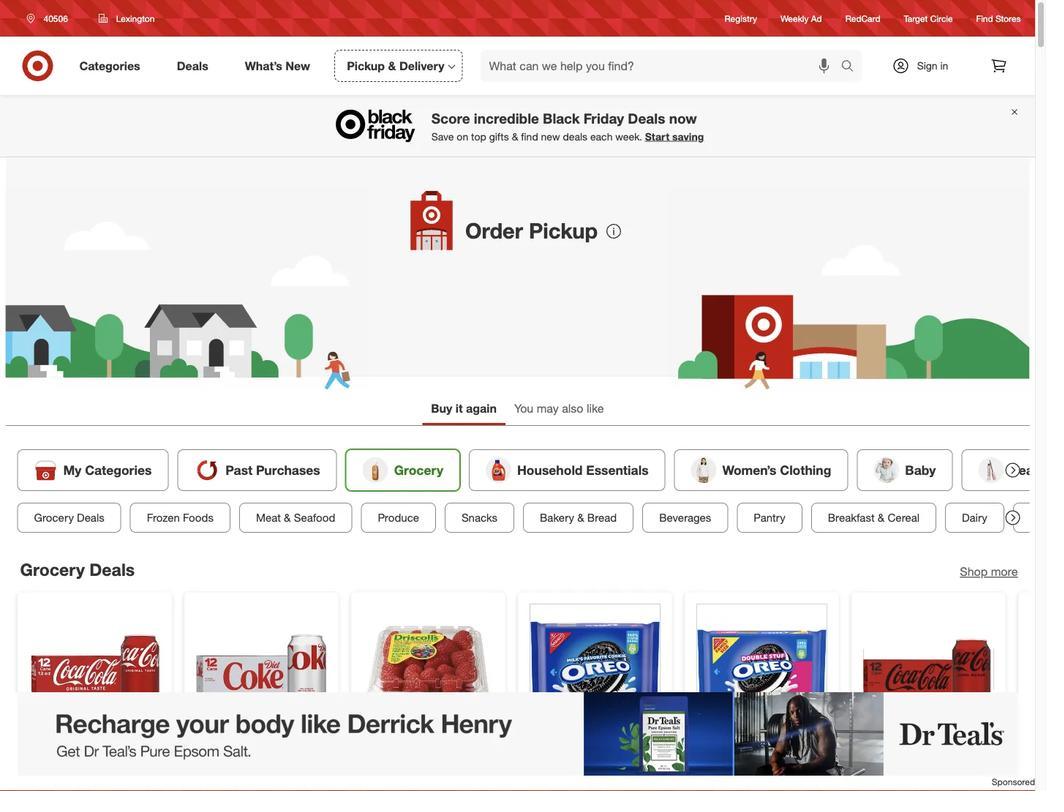 Task type: describe. For each thing, give the bounding box(es) containing it.
women's clothing button
[[675, 449, 849, 491]]

bakery & bread
[[540, 511, 617, 524]]

- for cola
[[92, 745, 97, 759]]

gifts
[[490, 130, 509, 143]]

cereal
[[888, 511, 920, 524]]

cookies inside oreo double stuf chocolate sandwich cookies
[[700, 778, 743, 791]]

oz for diet coke - 12pk/12 fl oz cans
[[200, 761, 212, 776]]

now
[[670, 110, 698, 127]]

grocery deals inside button
[[34, 511, 105, 524]]

& for pickup & delivery
[[388, 59, 396, 73]]

find
[[522, 130, 539, 143]]

past purchases
[[226, 462, 320, 478]]

diet coke - 12pk/12 fl oz cans link
[[200, 744, 324, 777]]

meat & seafood button
[[239, 503, 352, 533]]

ad
[[812, 13, 823, 24]]

target circle link
[[905, 12, 954, 25]]

dairy button
[[946, 503, 1005, 533]]

shop more button
[[961, 564, 1019, 580]]

pantry
[[754, 511, 786, 524]]

sandwich inside oreo chocolate sandwich cookies
[[533, 761, 585, 776]]

foods
[[183, 511, 214, 524]]

shop
[[961, 565, 989, 579]]

beaut
[[1011, 462, 1047, 478]]

my categories button
[[17, 449, 169, 491]]

bakery & bread button
[[524, 503, 634, 533]]

diet coke - 12pk/12 fl oz cans
[[200, 745, 314, 776]]

cola for cans
[[65, 745, 89, 759]]

find
[[977, 13, 994, 24]]

double
[[737, 745, 774, 759]]

coca-cola - 12pk/12 fl oz cans
[[33, 745, 152, 776]]

12pk/12 inside coca-cola zero sugar - 12pk/12 fl oz cans
[[875, 761, 918, 776]]

cookies inside oreo chocolate sandwich cookies
[[588, 761, 631, 776]]

beverages button
[[643, 503, 729, 533]]

40506 button
[[17, 5, 83, 31]]

women's
[[723, 462, 777, 478]]

past
[[226, 462, 253, 478]]

what's new
[[245, 59, 311, 73]]

pantry button
[[738, 503, 803, 533]]

deli
[[1031, 511, 1047, 524]]

weekly ad
[[781, 13, 823, 24]]

find stores
[[977, 13, 1022, 24]]

deals inside the deals link
[[177, 59, 208, 73]]

again
[[466, 402, 497, 416]]

bread
[[588, 511, 617, 524]]

more
[[992, 565, 1019, 579]]

seafood
[[294, 511, 336, 524]]

women's clothing
[[723, 462, 832, 478]]

deals link
[[165, 50, 227, 82]]

in
[[941, 59, 949, 72]]

zero
[[927, 745, 951, 759]]

incredible
[[474, 110, 539, 127]]

oreo
[[700, 745, 733, 759]]

sign in link
[[880, 50, 972, 82]]

diet
[[200, 745, 220, 759]]

cans for cola
[[48, 761, 75, 776]]

& for breakfast & cereal
[[878, 511, 885, 524]]

fl for coca-cola - 12pk/12 fl oz cans
[[146, 745, 152, 759]]

on
[[457, 130, 469, 143]]

new
[[286, 59, 311, 73]]

household
[[518, 462, 583, 478]]

top
[[472, 130, 487, 143]]

search
[[835, 60, 870, 74]]

search button
[[835, 50, 870, 85]]

cans for coke
[[215, 761, 242, 776]]

- inside coca-cola zero sugar - 12pk/12 fl oz cans
[[867, 761, 872, 776]]

you
[[515, 402, 534, 416]]

find stores link
[[977, 12, 1022, 25]]

score incredible black friday deals now save on top gifts & find new deals each week. start saving
[[432, 110, 705, 143]]

beverages
[[660, 511, 712, 524]]

fl inside coca-cola zero sugar - 12pk/12 fl oz cans
[[921, 761, 927, 776]]

produce
[[378, 511, 419, 524]]

redcard link
[[846, 12, 881, 25]]

start
[[646, 130, 670, 143]]

household essentials button
[[469, 449, 666, 491]]

buy it again link
[[423, 395, 506, 425]]

week.
[[616, 130, 643, 143]]

at
[[548, 223, 558, 237]]

lexington button
[[89, 5, 164, 31]]

pickup & delivery link
[[335, 50, 463, 82]]

cola for fl
[[900, 745, 924, 759]]

meat
[[256, 511, 281, 524]]

circle
[[931, 13, 954, 24]]

chocolate inside oreo double stuf chocolate sandwich cookies
[[700, 761, 754, 776]]

you may also like
[[515, 402, 605, 416]]

what's
[[245, 59, 283, 73]]

order pickup
[[466, 213, 598, 239]]

oz for coca-cola - 12pk/12 fl oz cans
[[33, 761, 45, 776]]



Task type: vqa. For each thing, say whether or not it's contained in the screenshot.
2nd Cans from left
yes



Task type: locate. For each thing, give the bounding box(es) containing it.
1 vertical spatial pickup
[[529, 213, 598, 239]]

lexington up categories 'link'
[[116, 13, 155, 24]]

oreo double stuf chocolate sandwich cookies
[[700, 745, 809, 791]]

cola
[[65, 745, 89, 759], [900, 745, 924, 759]]

grocery deals down my
[[34, 511, 105, 524]]

categories inside 'link'
[[79, 59, 140, 73]]

black
[[543, 110, 580, 127]]

oreo chocolate sandwich cookies image
[[530, 604, 661, 735], [530, 604, 661, 735]]

coca-cola zero sugar - 12pk/12 fl oz cans image
[[864, 604, 995, 735], [864, 604, 995, 735]]

0 vertical spatial pickup
[[347, 59, 385, 73]]

&
[[388, 59, 396, 73], [512, 130, 519, 143], [284, 511, 291, 524], [578, 511, 585, 524], [878, 511, 885, 524]]

deals left what's
[[177, 59, 208, 73]]

clothing
[[781, 462, 832, 478]]

coca- inside coca-cola zero sugar - 12pk/12 fl oz cans
[[867, 745, 900, 759]]

& left cereal
[[878, 511, 885, 524]]

0 vertical spatial categories
[[79, 59, 140, 73]]

2 vertical spatial grocery
[[20, 559, 85, 580]]

chocolate inside oreo chocolate sandwich cookies
[[563, 745, 616, 759]]

sandwich down oreo
[[533, 761, 585, 776]]

frozen
[[147, 511, 180, 524]]

weekly
[[781, 13, 809, 24]]

redcard
[[846, 13, 881, 24]]

1 horizontal spatial cans
[[215, 761, 242, 776]]

grocery inside button
[[34, 511, 74, 524]]

what's new link
[[233, 50, 329, 82]]

sign
[[918, 59, 938, 72]]

target
[[905, 13, 929, 24]]

0 vertical spatial lexington
[[116, 13, 155, 24]]

order
[[466, 213, 523, 239]]

oreo double stuf chocolate sandwich cookies link
[[700, 744, 825, 791]]

1 horizontal spatial 12pk/12
[[262, 745, 305, 759]]

target circle
[[905, 13, 954, 24]]

12pk/12 inside coca-cola - 12pk/12 fl oz cans
[[100, 745, 143, 759]]

deals down my categories button on the left bottom of the page
[[77, 511, 105, 524]]

deals inside grocery deals button
[[77, 511, 105, 524]]

also
[[562, 402, 584, 416]]

new
[[541, 130, 560, 143]]

& inside score incredible black friday deals now save on top gifts & find new deals each week. start saving
[[512, 130, 519, 143]]

0 horizontal spatial -
[[92, 745, 97, 759]]

1 horizontal spatial chocolate
[[700, 761, 754, 776]]

sandwich inside oreo double stuf chocolate sandwich cookies
[[757, 761, 809, 776]]

coca-cola - 12pk/12 fl oz cans link
[[33, 744, 157, 777]]

oz
[[33, 761, 45, 776], [200, 761, 212, 776], [931, 761, 943, 776]]

cola inside coca-cola - 12pk/12 fl oz cans
[[65, 745, 89, 759]]

raspberries - 6oz image
[[364, 604, 494, 735], [364, 604, 494, 735]]

2 sandwich from the left
[[757, 761, 809, 776]]

1 coca- from the left
[[33, 745, 65, 759]]

& left delivery
[[388, 59, 396, 73]]

coca-cola zero sugar - 12pk/12 fl oz cans link
[[867, 744, 992, 777]]

stuf
[[777, 745, 798, 759]]

2 cola from the left
[[900, 745, 924, 759]]

0 vertical spatial cookies
[[588, 761, 631, 776]]

chocolate right oreo
[[563, 745, 616, 759]]

What can we help you find? suggestions appear below search field
[[481, 50, 845, 82]]

buy
[[431, 402, 453, 416]]

1 sandwich from the left
[[533, 761, 585, 776]]

1 horizontal spatial pickup
[[529, 213, 598, 239]]

sponsored
[[993, 777, 1036, 788]]

40506
[[44, 13, 68, 24]]

1 oz from the left
[[33, 761, 45, 776]]

2 horizontal spatial fl
[[921, 761, 927, 776]]

deli button
[[1014, 503, 1047, 533]]

past purchases button
[[177, 449, 337, 491]]

friday
[[584, 110, 625, 127]]

- for coke
[[254, 745, 259, 759]]

1 horizontal spatial -
[[254, 745, 259, 759]]

12pk/12 for coca-cola - 12pk/12 fl oz cans
[[100, 745, 143, 759]]

grocery up produce
[[394, 462, 444, 478]]

0 horizontal spatial cola
[[65, 745, 89, 759]]

grocery button
[[346, 449, 461, 491]]

pickup left delivery
[[347, 59, 385, 73]]

1 horizontal spatial coca-
[[867, 745, 900, 759]]

1 vertical spatial grocery
[[34, 511, 74, 524]]

baby button
[[858, 449, 954, 491]]

0 vertical spatial grocery deals
[[34, 511, 105, 524]]

household essentials
[[518, 462, 649, 478]]

grocery down my
[[34, 511, 74, 524]]

0 horizontal spatial coca-
[[33, 745, 65, 759]]

grocery inside button
[[394, 462, 444, 478]]

you may also like link
[[506, 395, 613, 425]]

3 cans from the left
[[946, 761, 973, 776]]

categories right my
[[85, 462, 152, 478]]

fl for diet coke - 12pk/12 fl oz cans
[[308, 745, 314, 759]]

0 horizontal spatial pickup
[[347, 59, 385, 73]]

3 oz from the left
[[931, 761, 943, 776]]

breakfast & cereal button
[[812, 503, 937, 533]]

essentials
[[587, 462, 649, 478]]

oz inside diet coke - 12pk/12 fl oz cans
[[200, 761, 212, 776]]

0 horizontal spatial chocolate
[[563, 745, 616, 759]]

cans
[[48, 761, 75, 776], [215, 761, 242, 776], [946, 761, 973, 776]]

oz inside coca-cola - 12pk/12 fl oz cans
[[33, 761, 45, 776]]

1 horizontal spatial fl
[[308, 745, 314, 759]]

lexington
[[116, 13, 155, 24], [561, 223, 612, 237]]

score
[[432, 110, 470, 127]]

- inside coca-cola - 12pk/12 fl oz cans
[[92, 745, 97, 759]]

2 horizontal spatial oz
[[931, 761, 943, 776]]

1 horizontal spatial sandwich
[[757, 761, 809, 776]]

oreo chocolate sandwich cookies
[[533, 745, 631, 776]]

& left bread
[[578, 511, 585, 524]]

coca- inside coca-cola - 12pk/12 fl oz cans
[[33, 745, 65, 759]]

deals
[[563, 130, 588, 143]]

& for meat & seafood
[[284, 511, 291, 524]]

coca-cola - 12pk/12 fl oz cans image
[[30, 604, 160, 735], [30, 604, 160, 735]]

deals inside score incredible black friday deals now save on top gifts & find new deals each week. start saving
[[628, 110, 666, 127]]

1 horizontal spatial cookies
[[700, 778, 743, 791]]

sign in
[[918, 59, 949, 72]]

2 coca- from the left
[[867, 745, 900, 759]]

1 cans from the left
[[48, 761, 75, 776]]

deals
[[177, 59, 208, 73], [628, 110, 666, 127], [77, 511, 105, 524], [90, 559, 135, 580]]

pickup right order
[[529, 213, 598, 239]]

coca-cola zero sugar - 12pk/12 fl oz cans
[[867, 745, 985, 776]]

2 cans from the left
[[215, 761, 242, 776]]

1 horizontal spatial lexington
[[561, 223, 612, 237]]

1 cola from the left
[[65, 745, 89, 759]]

1 vertical spatial chocolate
[[700, 761, 754, 776]]

oreo double stuf chocolate sandwich cookies image
[[697, 604, 828, 735], [697, 604, 828, 735]]

deals down grocery deals button
[[90, 559, 135, 580]]

buy it again
[[431, 402, 497, 416]]

0 vertical spatial chocolate
[[563, 745, 616, 759]]

cans inside coca-cola - 12pk/12 fl oz cans
[[48, 761, 75, 776]]

dairy
[[963, 511, 988, 524]]

store
[[480, 223, 506, 237]]

& right meat
[[284, 511, 291, 524]]

lexington inside 'dropdown button'
[[116, 13, 155, 24]]

cans inside diet coke - 12pk/12 fl oz cans
[[215, 761, 242, 776]]

0 horizontal spatial sandwich
[[533, 761, 585, 776]]

each
[[591, 130, 613, 143]]

0 horizontal spatial cans
[[48, 761, 75, 776]]

fl inside diet coke - 12pk/12 fl oz cans
[[308, 745, 314, 759]]

registry link
[[725, 12, 758, 25]]

produce button
[[361, 503, 436, 533]]

sandwich down stuf
[[757, 761, 809, 776]]

oreo
[[533, 745, 559, 759]]

chocolate down "oreo"
[[700, 761, 754, 776]]

snacks button
[[445, 503, 515, 533]]

- inside diet coke - 12pk/12 fl oz cans
[[254, 745, 259, 759]]

it
[[456, 402, 463, 416]]

sandwich
[[533, 761, 585, 776], [757, 761, 809, 776]]

coca- for 12pk/12
[[867, 745, 900, 759]]

cans inside coca-cola zero sugar - 12pk/12 fl oz cans
[[946, 761, 973, 776]]

12pk/12 inside diet coke - 12pk/12 fl oz cans
[[262, 745, 305, 759]]

grocery deals button
[[17, 503, 121, 533]]

1 horizontal spatial cola
[[900, 745, 924, 759]]

grocery deals down grocery deals button
[[20, 559, 135, 580]]

2 horizontal spatial -
[[867, 761, 872, 776]]

1 vertical spatial lexington
[[561, 223, 612, 237]]

2 horizontal spatial 12pk/12
[[875, 761, 918, 776]]

0 vertical spatial grocery
[[394, 462, 444, 478]]

0 horizontal spatial oz
[[33, 761, 45, 776]]

advertisement region
[[0, 693, 1036, 776]]

meat & seafood
[[256, 511, 336, 524]]

beaut button
[[962, 449, 1047, 491]]

chocolate
[[563, 745, 616, 759], [700, 761, 754, 776]]

diet coke - 12pk/12 fl oz cans image
[[197, 604, 327, 735], [197, 604, 327, 735]]

1 vertical spatial grocery deals
[[20, 559, 135, 580]]

snacks
[[462, 511, 498, 524]]

2 oz from the left
[[200, 761, 212, 776]]

frozen foods
[[147, 511, 214, 524]]

baby
[[906, 462, 937, 478]]

pickup & delivery
[[347, 59, 445, 73]]

0 horizontal spatial fl
[[146, 745, 152, 759]]

weekly ad link
[[781, 12, 823, 25]]

& for bakery & bread
[[578, 511, 585, 524]]

deals up start
[[628, 110, 666, 127]]

fl inside coca-cola - 12pk/12 fl oz cans
[[146, 745, 152, 759]]

0 horizontal spatial 12pk/12
[[100, 745, 143, 759]]

frozen foods button
[[130, 503, 231, 533]]

my categories
[[63, 462, 152, 478]]

breakfast
[[829, 511, 875, 524]]

1 horizontal spatial oz
[[200, 761, 212, 776]]

shop more
[[961, 565, 1019, 579]]

coca- for oz
[[33, 745, 65, 759]]

like
[[587, 402, 605, 416]]

12pk/12 for diet coke - 12pk/12 fl oz cans
[[262, 745, 305, 759]]

& left find in the top of the page
[[512, 130, 519, 143]]

lexington right at
[[561, 223, 612, 237]]

cola inside coca-cola zero sugar - 12pk/12 fl oz cans
[[900, 745, 924, 759]]

0 horizontal spatial lexington
[[116, 13, 155, 24]]

1 vertical spatial cookies
[[700, 778, 743, 791]]

grocery down grocery deals button
[[20, 559, 85, 580]]

categories inside button
[[85, 462, 152, 478]]

purchases
[[256, 462, 320, 478]]

in-store pickup at lexington
[[466, 223, 612, 237]]

2 horizontal spatial cans
[[946, 761, 973, 776]]

oz inside coca-cola zero sugar - 12pk/12 fl oz cans
[[931, 761, 943, 776]]

categories down lexington 'dropdown button'
[[79, 59, 140, 73]]

in-
[[466, 223, 480, 237]]

0 horizontal spatial cookies
[[588, 761, 631, 776]]

1 vertical spatial categories
[[85, 462, 152, 478]]



